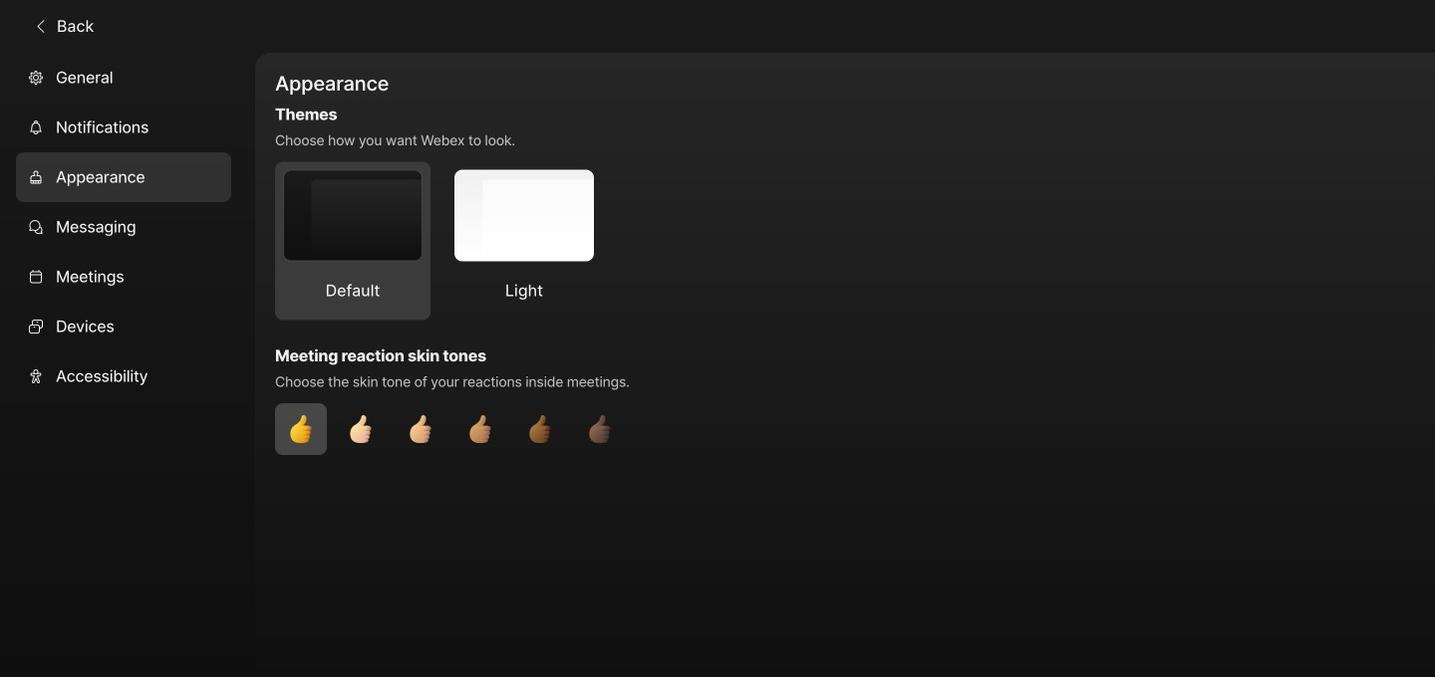 Task type: locate. For each thing, give the bounding box(es) containing it.
devices tab
[[16, 302, 231, 352]]

accessibility tab
[[16, 352, 231, 402]]

general tab
[[16, 53, 231, 103]]



Task type: vqa. For each thing, say whether or not it's contained in the screenshot.
cancel_16 ICON at right top
no



Task type: describe. For each thing, give the bounding box(es) containing it.
notifications tab
[[16, 103, 231, 152]]

meetings tab
[[16, 252, 231, 302]]

settings navigation
[[0, 53, 255, 678]]

skin tone picker toolbar
[[275, 404, 1174, 456]]

appearance tab
[[16, 152, 231, 202]]

messaging tab
[[16, 202, 231, 252]]



